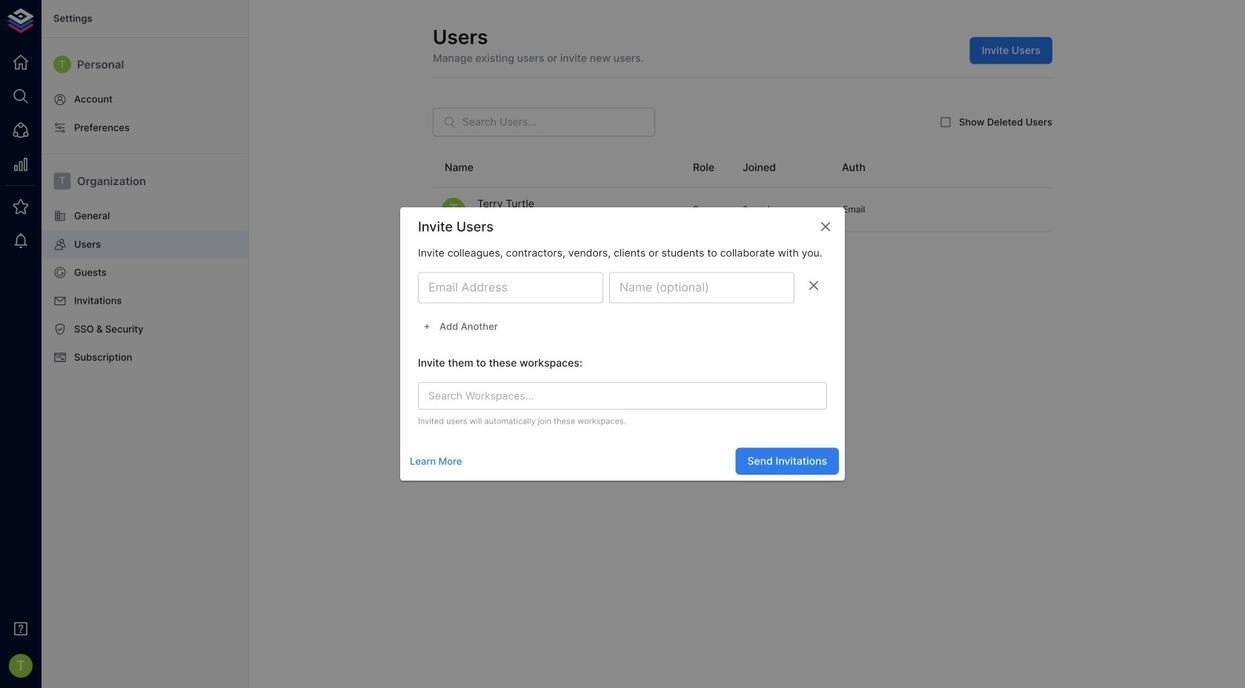 Task type: describe. For each thing, give the bounding box(es) containing it.
Search Users... text field
[[462, 108, 655, 137]]

Search Workspaces... text field
[[422, 387, 798, 405]]



Task type: vqa. For each thing, say whether or not it's contained in the screenshot.
REMOVE BOOKMARK icon
no



Task type: locate. For each thing, give the bounding box(es) containing it.
dialog
[[400, 208, 845, 481]]

Name (optional) text field
[[609, 272, 794, 304]]

Email Address text field
[[418, 272, 603, 304]]



